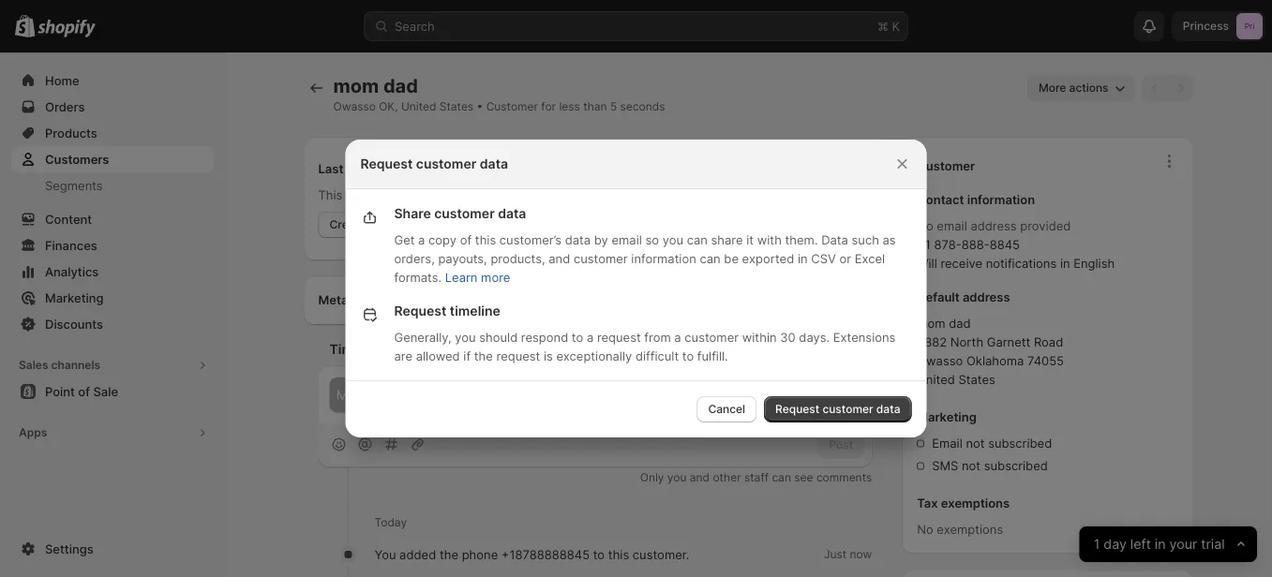 Task type: vqa. For each thing, say whether or not it's contained in the screenshot.
the leftmost the Sale
no



Task type: describe. For each thing, give the bounding box(es) containing it.
data
[[822, 233, 849, 247]]

1 horizontal spatial placed
[[442, 188, 480, 202]]

0 vertical spatial request
[[597, 330, 641, 345]]

timeline
[[450, 303, 501, 319]]

in inside 'get a copy of this customer's data by email so you can share it with them. data such as orders, payouts, products, and customer information can be exported in csv or excel formats.'
[[798, 251, 808, 266]]

added
[[400, 548, 436, 562]]

staff
[[745, 471, 769, 485]]

search
[[395, 19, 435, 33]]

74055
[[1028, 354, 1065, 369]]

payouts,
[[438, 251, 488, 266]]

0 vertical spatial can
[[687, 233, 708, 247]]

difficult
[[636, 349, 679, 364]]

from
[[645, 330, 671, 345]]

discounts
[[45, 317, 103, 332]]

apps
[[19, 426, 47, 440]]

create order
[[330, 218, 398, 232]]

apps button
[[11, 420, 214, 447]]

email not subscribed
[[933, 437, 1053, 451]]

products,
[[491, 251, 546, 266]]

less
[[559, 100, 580, 114]]

in inside no email address provided +1 878-888-8845 will receive notifications in english
[[1061, 257, 1071, 271]]

1 vertical spatial address
[[963, 290, 1011, 305]]

last order placed
[[318, 161, 421, 176]]

discounts link
[[11, 311, 214, 338]]

such
[[852, 233, 880, 247]]

states inside mom dad owasso ok, united states • customer for less than 5 seconds
[[440, 100, 474, 114]]

csv
[[812, 251, 837, 266]]

it
[[747, 233, 754, 247]]

provided
[[1021, 219, 1072, 234]]

phone
[[462, 548, 498, 562]]

learn
[[445, 270, 478, 285]]

states inside mom dad 8882 north garnett road owasso oklahoma 74055 united states
[[959, 373, 996, 387]]

data inside 'get a copy of this customer's data by email so you can share it with them. data such as orders, payouts, products, and customer information can be exported in csv or excel formats.'
[[565, 233, 591, 247]]

1 horizontal spatial information
[[968, 193, 1036, 207]]

you inside 'get a copy of this customer's data by email so you can share it with them. data such as orders, payouts, products, and customer information can be exported in csv or excel formats.'
[[663, 233, 684, 247]]

⌘ k
[[878, 19, 901, 33]]

or
[[840, 251, 852, 266]]

customer.
[[633, 548, 690, 562]]

this
[[318, 188, 343, 202]]

you added the phone +18788888845 to this customer.
[[375, 548, 690, 562]]

data inside the request customer data button
[[877, 403, 901, 417]]

a inside 'get a copy of this customer's data by email so you can share it with them. data such as orders, payouts, products, and customer information can be exported in csv or excel formats.'
[[418, 233, 425, 247]]

segments
[[45, 178, 103, 193]]

customer inside the generally, you should respond to a request from a customer within 30 days. extensions are allowed if the request is exceptionally difficult to fulfill.
[[685, 330, 739, 345]]

as
[[883, 233, 896, 247]]

1 horizontal spatial this
[[609, 548, 630, 562]]

default address
[[918, 290, 1011, 305]]

get a copy of this customer's data by email so you can share it with them. data such as orders, payouts, products, and customer information can be exported in csv or excel formats.
[[394, 233, 896, 285]]

order for last
[[347, 161, 378, 176]]

1 vertical spatial request
[[394, 303, 447, 319]]

1 horizontal spatial a
[[587, 330, 594, 345]]

2 vertical spatial to
[[594, 548, 605, 562]]

email
[[933, 437, 963, 451]]

for
[[542, 100, 556, 114]]

just
[[825, 548, 847, 562]]

sms
[[933, 459, 959, 474]]

customers
[[45, 152, 109, 167]]

8882
[[918, 335, 948, 350]]

5
[[611, 100, 617, 114]]

extensions
[[834, 330, 896, 345]]

subscribed for sms not subscribed
[[985, 459, 1049, 474]]

be
[[724, 251, 739, 266]]

ok,
[[379, 100, 398, 114]]

settings
[[45, 542, 93, 557]]

receive
[[941, 257, 983, 271]]

tax exemptions
[[918, 497, 1010, 511]]

respond
[[521, 330, 569, 345]]

⌘
[[878, 19, 889, 33]]

notifications
[[987, 257, 1057, 271]]

customer inside 'get a copy of this customer's data by email so you can share it with them. data such as orders, payouts, products, and customer information can be exported in csv or excel formats.'
[[574, 251, 628, 266]]

create
[[330, 218, 366, 232]]

exported
[[743, 251, 795, 266]]

and inside 'get a copy of this customer's data by email so you can share it with them. data such as orders, payouts, products, and customer information can be exported in csv or excel formats.'
[[549, 251, 571, 266]]

share
[[712, 233, 743, 247]]

home
[[45, 73, 79, 88]]

learn more
[[445, 270, 511, 285]]

only
[[641, 471, 665, 485]]

this inside 'get a copy of this customer's data by email so you can share it with them. data such as orders, payouts, products, and customer information can be exported in csv or excel formats.'
[[475, 233, 496, 247]]

data down orders
[[498, 206, 527, 222]]

owasso inside mom dad owasso ok, united states • customer for less than 5 seconds
[[333, 100, 376, 114]]

now
[[850, 548, 873, 562]]

days.
[[800, 330, 830, 345]]

request customer data button
[[765, 397, 912, 423]]

see
[[795, 471, 814, 485]]

only you and other staff can see comments
[[641, 471, 873, 485]]

metafields
[[318, 293, 381, 307]]

1 vertical spatial to
[[683, 349, 694, 364]]

not for email
[[967, 437, 985, 451]]

orders
[[508, 188, 545, 202]]

mom for mom dad 8882 north garnett road owasso oklahoma 74055 united states
[[918, 317, 946, 331]]

with
[[758, 233, 782, 247]]

are
[[394, 349, 413, 364]]

than
[[584, 100, 607, 114]]

of
[[460, 233, 472, 247]]

any
[[484, 188, 504, 202]]

learn more link
[[445, 270, 511, 285]]

878-
[[935, 238, 962, 252]]

exceptionally
[[557, 349, 632, 364]]

0 horizontal spatial the
[[440, 548, 459, 562]]

you
[[375, 548, 396, 562]]



Task type: locate. For each thing, give the bounding box(es) containing it.
avatar with initials m a image
[[330, 378, 365, 413]]

mom up 8882
[[918, 317, 946, 331]]

can left be
[[700, 251, 721, 266]]

0 vertical spatial dad
[[384, 75, 418, 98]]

customer up contact
[[918, 159, 976, 174]]

1 horizontal spatial request customer data
[[776, 403, 901, 417]]

home link
[[11, 68, 214, 94]]

can left share
[[687, 233, 708, 247]]

1 horizontal spatial customer
[[918, 159, 976, 174]]

information up 8845
[[968, 193, 1036, 207]]

exemptions
[[942, 497, 1010, 511], [937, 523, 1004, 538]]

if
[[464, 349, 471, 364]]

+18788888845
[[502, 548, 590, 562]]

data up any
[[480, 156, 508, 172]]

0 vertical spatial owasso
[[333, 100, 376, 114]]

2 horizontal spatial a
[[675, 330, 682, 345]]

1 vertical spatial request
[[497, 349, 541, 364]]

+1
[[918, 238, 931, 252]]

subscribed up sms not subscribed
[[989, 437, 1053, 451]]

should
[[480, 330, 518, 345]]

request
[[597, 330, 641, 345], [497, 349, 541, 364]]

1 vertical spatial you
[[455, 330, 476, 345]]

1 horizontal spatial the
[[474, 349, 493, 364]]

2 vertical spatial you
[[668, 471, 687, 485]]

no down tax
[[918, 523, 934, 538]]

1 horizontal spatial in
[[1061, 257, 1071, 271]]

1 vertical spatial can
[[700, 251, 721, 266]]

to left "fulfill."
[[683, 349, 694, 364]]

exemptions up no exemptions
[[942, 497, 1010, 511]]

customer right •
[[487, 100, 538, 114]]

email up 878-
[[937, 219, 968, 234]]

generally, you should respond to a request from a customer within 30 days. extensions are allowed if the request is exceptionally difficult to fulfill.
[[394, 330, 896, 364]]

customer up this customer hasn't placed any orders yet
[[416, 156, 477, 172]]

0 vertical spatial order
[[347, 161, 378, 176]]

0 vertical spatial not
[[967, 437, 985, 451]]

0 horizontal spatial request
[[497, 349, 541, 364]]

1 horizontal spatial dad
[[950, 317, 972, 331]]

oklahoma
[[967, 354, 1025, 369]]

request customer data inside button
[[776, 403, 901, 417]]

1 horizontal spatial united
[[918, 373, 956, 387]]

0 vertical spatial exemptions
[[942, 497, 1010, 511]]

request up generally,
[[394, 303, 447, 319]]

2 vertical spatial request
[[776, 403, 820, 417]]

1 vertical spatial request customer data
[[776, 403, 901, 417]]

excel
[[855, 251, 886, 266]]

customer down by
[[574, 251, 628, 266]]

customer up the of
[[435, 206, 495, 222]]

channels
[[51, 359, 101, 372]]

no up +1
[[918, 219, 934, 234]]

so
[[646, 233, 660, 247]]

the inside the generally, you should respond to a request from a customer within 30 days. extensions are allowed if the request is exceptionally difficult to fulfill.
[[474, 349, 493, 364]]

sales channels button
[[11, 353, 214, 379]]

you for other
[[668, 471, 687, 485]]

a right from
[[675, 330, 682, 345]]

not for sms
[[962, 459, 981, 474]]

address inside no email address provided +1 878-888-8845 will receive notifications in english
[[971, 219, 1017, 234]]

1 horizontal spatial mom
[[918, 317, 946, 331]]

1 vertical spatial and
[[690, 471, 710, 485]]

contact
[[918, 193, 965, 207]]

united down 8882
[[918, 373, 956, 387]]

888-
[[962, 238, 990, 252]]

0 vertical spatial placed
[[381, 161, 421, 176]]

just now
[[825, 548, 873, 562]]

0 vertical spatial information
[[968, 193, 1036, 207]]

2 vertical spatial can
[[772, 471, 792, 485]]

mom for mom dad owasso ok, united states • customer for less than 5 seconds
[[333, 75, 379, 98]]

0 horizontal spatial dad
[[384, 75, 418, 98]]

last
[[318, 161, 344, 176]]

get
[[394, 233, 415, 247]]

cancel
[[709, 403, 746, 417]]

1 horizontal spatial email
[[937, 219, 968, 234]]

1 vertical spatial dad
[[950, 317, 972, 331]]

owasso down 8882
[[918, 354, 964, 369]]

owasso left ok,
[[333, 100, 376, 114]]

1 no from the top
[[918, 219, 934, 234]]

request customer data dialog
[[0, 140, 1273, 438]]

order inside button
[[369, 218, 398, 232]]

order for create
[[369, 218, 398, 232]]

email inside 'get a copy of this customer's data by email so you can share it with them. data such as orders, payouts, products, and customer information can be exported in csv or excel formats.'
[[612, 233, 642, 247]]

0 horizontal spatial information
[[632, 251, 697, 266]]

request timeline
[[394, 303, 501, 319]]

1 vertical spatial placed
[[442, 188, 480, 202]]

0 horizontal spatial united
[[401, 100, 437, 114]]

information down so
[[632, 251, 697, 266]]

k
[[893, 19, 901, 33]]

a
[[418, 233, 425, 247], [587, 330, 594, 345], [675, 330, 682, 345]]

request customer data
[[361, 156, 508, 172], [776, 403, 901, 417]]

share customer data
[[394, 206, 527, 222]]

0 vertical spatial this
[[475, 233, 496, 247]]

the left phone
[[440, 548, 459, 562]]

0 vertical spatial customer
[[487, 100, 538, 114]]

dad inside mom dad owasso ok, united states • customer for less than 5 seconds
[[384, 75, 418, 98]]

sales
[[19, 359, 48, 372]]

order right last
[[347, 161, 378, 176]]

1 horizontal spatial to
[[594, 548, 605, 562]]

1 vertical spatial owasso
[[918, 354, 964, 369]]

request up see
[[776, 403, 820, 417]]

owasso inside mom dad 8882 north garnett road owasso oklahoma 74055 united states
[[918, 354, 964, 369]]

you
[[663, 233, 684, 247], [455, 330, 476, 345], [668, 471, 687, 485]]

you right so
[[663, 233, 684, 247]]

0 vertical spatial address
[[971, 219, 1017, 234]]

Leave a comment... text field
[[376, 386, 861, 405]]

1 vertical spatial not
[[962, 459, 981, 474]]

the
[[474, 349, 493, 364], [440, 548, 459, 562]]

0 vertical spatial united
[[401, 100, 437, 114]]

0 vertical spatial and
[[549, 251, 571, 266]]

2 no from the top
[[918, 523, 934, 538]]

customer inside mom dad owasso ok, united states • customer for less than 5 seconds
[[487, 100, 538, 114]]

will
[[918, 257, 938, 271]]

no inside no email address provided +1 878-888-8845 will receive notifications in english
[[918, 219, 934, 234]]

mom inside mom dad owasso ok, united states • customer for less than 5 seconds
[[333, 75, 379, 98]]

1 vertical spatial customer
[[918, 159, 976, 174]]

order
[[347, 161, 378, 176], [369, 218, 398, 232]]

30
[[781, 330, 796, 345]]

placed up hasn't at the left of the page
[[381, 161, 421, 176]]

customer's
[[500, 233, 562, 247]]

0 horizontal spatial to
[[572, 330, 584, 345]]

1 vertical spatial the
[[440, 548, 459, 562]]

united inside mom dad 8882 north garnett road owasso oklahoma 74055 united states
[[918, 373, 956, 387]]

no for no exemptions
[[918, 523, 934, 538]]

customer up comments
[[823, 403, 874, 417]]

dad for mom dad owasso ok, united states • customer for less than 5 seconds
[[384, 75, 418, 98]]

no exemptions
[[918, 523, 1004, 538]]

information inside 'get a copy of this customer's data by email so you can share it with them. data such as orders, payouts, products, and customer information can be exported in csv or excel formats.'
[[632, 251, 697, 266]]

settings link
[[11, 537, 214, 563]]

the right if
[[474, 349, 493, 364]]

0 vertical spatial no
[[918, 219, 934, 234]]

sms not subscribed
[[933, 459, 1049, 474]]

you right only at right bottom
[[668, 471, 687, 485]]

not right sms
[[962, 459, 981, 474]]

information
[[968, 193, 1036, 207], [632, 251, 697, 266]]

exemptions for tax exemptions
[[942, 497, 1010, 511]]

data left marketing
[[877, 403, 901, 417]]

yet
[[548, 188, 566, 202]]

dad for mom dad 8882 north garnett road owasso oklahoma 74055 united states
[[950, 317, 972, 331]]

garnett
[[988, 335, 1031, 350]]

united inside mom dad owasso ok, united states • customer for less than 5 seconds
[[401, 100, 437, 114]]

request customer data up comments
[[776, 403, 901, 417]]

1 horizontal spatial states
[[959, 373, 996, 387]]

email left so
[[612, 233, 642, 247]]

1 vertical spatial subscribed
[[985, 459, 1049, 474]]

and left the "other"
[[690, 471, 710, 485]]

0 vertical spatial to
[[572, 330, 584, 345]]

0 horizontal spatial this
[[475, 233, 496, 247]]

tax
[[918, 497, 939, 511]]

share
[[394, 206, 431, 222]]

customer up "fulfill."
[[685, 330, 739, 345]]

0 horizontal spatial a
[[418, 233, 425, 247]]

mom
[[333, 75, 379, 98], [918, 317, 946, 331]]

dad up the north
[[950, 317, 972, 331]]

1 horizontal spatial owasso
[[918, 354, 964, 369]]

in down them.
[[798, 251, 808, 266]]

0 horizontal spatial customer
[[487, 100, 538, 114]]

them.
[[786, 233, 818, 247]]

english
[[1074, 257, 1116, 271]]

states left •
[[440, 100, 474, 114]]

hasn't
[[404, 188, 438, 202]]

0 vertical spatial request
[[361, 156, 413, 172]]

a right get
[[418, 233, 425, 247]]

states down oklahoma
[[959, 373, 996, 387]]

you up if
[[455, 330, 476, 345]]

a up exceptionally
[[587, 330, 594, 345]]

orders,
[[394, 251, 435, 266]]

dad inside mom dad 8882 north garnett road owasso oklahoma 74055 united states
[[950, 317, 972, 331]]

1 vertical spatial information
[[632, 251, 697, 266]]

you for respond
[[455, 330, 476, 345]]

other
[[713, 471, 742, 485]]

is
[[544, 349, 553, 364]]

this right the of
[[475, 233, 496, 247]]

generally,
[[394, 330, 452, 345]]

request up exceptionally
[[597, 330, 641, 345]]

shopify image
[[38, 19, 96, 38]]

states
[[440, 100, 474, 114], [959, 373, 996, 387]]

you inside the generally, you should respond to a request from a customer within 30 days. extensions are allowed if the request is exceptionally difficult to fulfill.
[[455, 330, 476, 345]]

1 vertical spatial this
[[609, 548, 630, 562]]

create order button
[[318, 212, 409, 238]]

2 horizontal spatial to
[[683, 349, 694, 364]]

more
[[481, 270, 511, 285]]

0 horizontal spatial in
[[798, 251, 808, 266]]

mom up ok,
[[333, 75, 379, 98]]

0 horizontal spatial placed
[[381, 161, 421, 176]]

0 horizontal spatial and
[[549, 251, 571, 266]]

in left 'english'
[[1061, 257, 1071, 271]]

request inside button
[[776, 403, 820, 417]]

mom dad 8882 north garnett road owasso oklahoma 74055 united states
[[918, 317, 1065, 387]]

address up 8845
[[971, 219, 1017, 234]]

this left 'customer.'
[[609, 548, 630, 562]]

email
[[937, 219, 968, 234], [612, 233, 642, 247]]

mom inside mom dad 8882 north garnett road owasso oklahoma 74055 united states
[[918, 317, 946, 331]]

subscribed down email not subscribed
[[985, 459, 1049, 474]]

dad up ok,
[[384, 75, 418, 98]]

not up sms not subscribed
[[967, 437, 985, 451]]

owasso
[[333, 100, 376, 114], [918, 354, 964, 369]]

exemptions for no exemptions
[[937, 523, 1004, 538]]

0 horizontal spatial states
[[440, 100, 474, 114]]

1 horizontal spatial request
[[597, 330, 641, 345]]

address down receive
[[963, 290, 1011, 305]]

dad
[[384, 75, 418, 98], [950, 317, 972, 331]]

exemptions down tax exemptions
[[937, 523, 1004, 538]]

and down customer's
[[549, 251, 571, 266]]

customer inside the request customer data button
[[823, 403, 874, 417]]

marketing
[[918, 410, 977, 425]]

no for no email address provided +1 878-888-8845 will receive notifications in english
[[918, 219, 934, 234]]

1 vertical spatial exemptions
[[937, 523, 1004, 538]]

1 vertical spatial no
[[918, 523, 934, 538]]

subscribed for email not subscribed
[[989, 437, 1053, 451]]

0 horizontal spatial request customer data
[[361, 156, 508, 172]]

customer down last order placed at the top left of page
[[346, 188, 400, 202]]

request down should at the left bottom of the page
[[497, 349, 541, 364]]

request up hasn't at the left of the page
[[361, 156, 413, 172]]

0 horizontal spatial email
[[612, 233, 642, 247]]

email inside no email address provided +1 878-888-8845 will receive notifications in english
[[937, 219, 968, 234]]

request customer data up this customer hasn't placed any orders yet
[[361, 156, 508, 172]]

•
[[477, 100, 483, 114]]

order up get
[[369, 218, 398, 232]]

placed
[[381, 161, 421, 176], [442, 188, 480, 202]]

address
[[971, 219, 1017, 234], [963, 290, 1011, 305]]

0 horizontal spatial mom
[[333, 75, 379, 98]]

mom dad owasso ok, united states • customer for less than 5 seconds
[[333, 75, 666, 114]]

1 vertical spatial mom
[[918, 317, 946, 331]]

0 vertical spatial states
[[440, 100, 474, 114]]

can left see
[[772, 471, 792, 485]]

1 vertical spatial order
[[369, 218, 398, 232]]

0 vertical spatial the
[[474, 349, 493, 364]]

to up exceptionally
[[572, 330, 584, 345]]

1 vertical spatial states
[[959, 373, 996, 387]]

to
[[572, 330, 584, 345], [683, 349, 694, 364], [594, 548, 605, 562]]

formats.
[[394, 270, 442, 285]]

comments
[[817, 471, 873, 485]]

0 horizontal spatial owasso
[[333, 100, 376, 114]]

1 horizontal spatial and
[[690, 471, 710, 485]]

0 vertical spatial you
[[663, 233, 684, 247]]

default
[[918, 290, 960, 305]]

data left by
[[565, 233, 591, 247]]

0 vertical spatial request customer data
[[361, 156, 508, 172]]

united right ok,
[[401, 100, 437, 114]]

8845
[[990, 238, 1021, 252]]

0 vertical spatial mom
[[333, 75, 379, 98]]

1 vertical spatial united
[[918, 373, 956, 387]]

to right +18788888845
[[594, 548, 605, 562]]

timeline
[[330, 342, 384, 358]]

placed up share customer data
[[442, 188, 480, 202]]

within
[[743, 330, 777, 345]]

seconds
[[621, 100, 666, 114]]

0 vertical spatial subscribed
[[989, 437, 1053, 451]]



